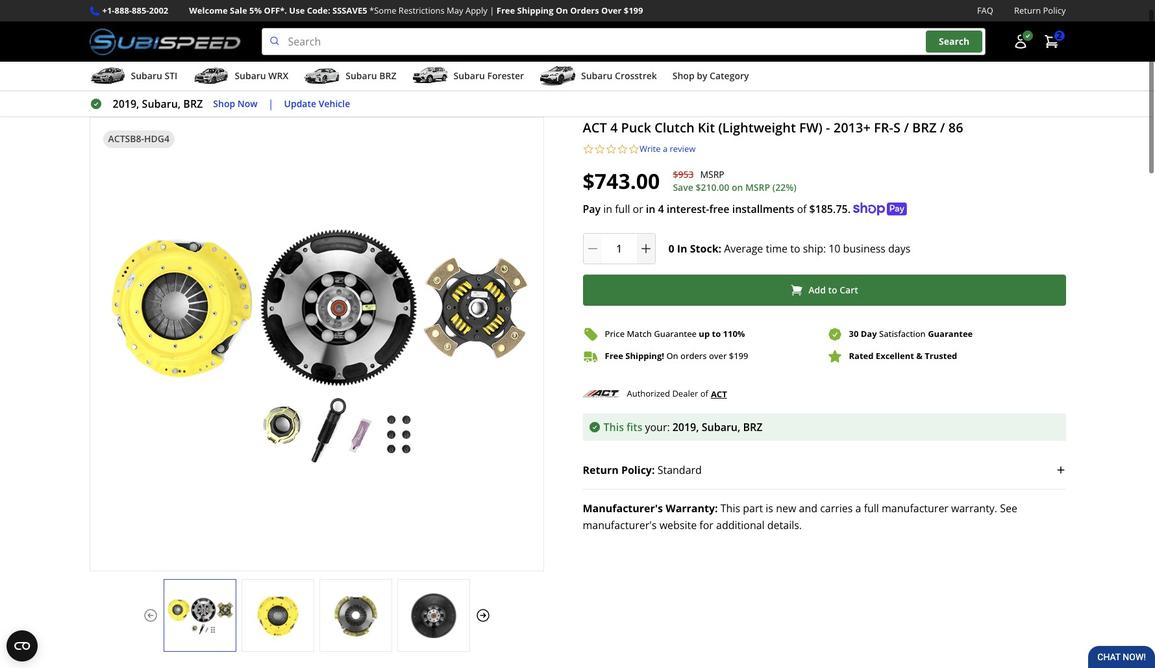 Task type: locate. For each thing, give the bounding box(es) containing it.
/ down sti
[[174, 95, 178, 109]]

| right now at the left top of page
[[268, 97, 274, 111]]

manufacturer's
[[583, 518, 657, 532]]

1 vertical spatial of
[[701, 388, 708, 399]]

1 horizontal spatial empty star image
[[617, 144, 628, 155]]

1 vertical spatial full
[[864, 501, 879, 515]]

1 horizontal spatial of
[[797, 202, 807, 216]]

in right the or
[[646, 202, 656, 216]]

1 actsb8-hdg4 act 4 puck clutch kit (lightweight fw) - 2013+ ft86, image from the left
[[164, 593, 235, 639]]

manufacturer's warranty:
[[583, 501, 718, 515]]

of left act link on the right
[[701, 388, 708, 399]]

on
[[556, 5, 568, 16], [667, 350, 678, 362]]

a subaru crosstrek thumbnail image image
[[540, 66, 576, 86]]

-
[[826, 119, 830, 136]]

to right time
[[790, 241, 800, 256]]

of inside authorized dealer of act
[[701, 388, 708, 399]]

1 horizontal spatial free
[[605, 350, 623, 362]]

0 vertical spatial a
[[663, 143, 668, 155]]

single disc clutches link
[[246, 96, 334, 108], [246, 96, 324, 108]]

1 horizontal spatial clutches
[[290, 96, 324, 108]]

2 subaru from the left
[[235, 70, 266, 82]]

0 horizontal spatial act
[[583, 119, 607, 136]]

$743.00
[[583, 167, 660, 195]]

0 vertical spatial this
[[604, 420, 624, 434]]

0 horizontal spatial |
[[268, 97, 274, 111]]

additional
[[716, 518, 765, 532]]

0 vertical spatial |
[[490, 5, 494, 16]]

free down price
[[605, 350, 623, 362]]

1 horizontal spatial subaru,
[[702, 420, 741, 434]]

subaru inside dropdown button
[[131, 70, 162, 82]]

0 horizontal spatial clutches
[[188, 96, 222, 108]]

0 horizontal spatial on
[[556, 5, 568, 16]]

0 horizontal spatial of
[[701, 388, 708, 399]]

forester
[[487, 70, 524, 82]]

1 horizontal spatial shop
[[673, 70, 695, 82]]

shop left now at the left top of page
[[213, 97, 235, 110]]

/ left now at the left top of page
[[232, 95, 236, 109]]

(lightweight
[[718, 119, 796, 136]]

shop
[[673, 70, 695, 82], [213, 97, 235, 110]]

pay in full or in 4 interest-free installments of $185.75 .
[[583, 202, 851, 216]]

0 horizontal spatial to
[[712, 328, 721, 340]]

0 horizontal spatial a
[[663, 143, 668, 155]]

in
[[603, 202, 612, 216], [646, 202, 656, 216]]

0 vertical spatial on
[[556, 5, 568, 16]]

increment image
[[639, 242, 652, 255]]

of left '$185.75'
[[797, 202, 807, 216]]

1 horizontal spatial |
[[490, 5, 494, 16]]

apply
[[466, 5, 488, 16]]

save
[[673, 181, 693, 193]]

0 horizontal spatial guarantee
[[654, 328, 697, 340]]

0 vertical spatial 2019,
[[113, 97, 139, 111]]

0 horizontal spatial empty star image
[[594, 144, 606, 155]]

subaru for subaru wrx
[[235, 70, 266, 82]]

guarantee
[[654, 328, 697, 340], [928, 328, 973, 340]]

return left policy
[[1014, 5, 1041, 16]]

puck
[[621, 119, 651, 136]]

subaru left sti
[[131, 70, 162, 82]]

details.
[[767, 518, 802, 532]]

return for return policy
[[1014, 5, 1041, 16]]

return left policy:
[[583, 463, 619, 477]]

2019, right your:
[[673, 420, 699, 434]]

0 horizontal spatial return
[[583, 463, 619, 477]]

brz
[[379, 70, 396, 82], [183, 97, 203, 111], [913, 119, 937, 136], [743, 420, 763, 434]]

0 horizontal spatial subaru,
[[142, 97, 181, 111]]

satisfaction
[[879, 328, 926, 340]]

restrictions
[[399, 5, 445, 16]]

home image
[[89, 97, 100, 107]]

this
[[604, 420, 624, 434], [721, 501, 740, 515]]

to right up
[[712, 328, 721, 340]]

0 vertical spatial shop
[[673, 70, 695, 82]]

0 horizontal spatial 2019,
[[113, 97, 139, 111]]

1 vertical spatial free
[[605, 350, 623, 362]]

fits
[[627, 420, 643, 434]]

free
[[709, 202, 730, 216]]

pay
[[583, 202, 601, 216]]

0 vertical spatial full
[[615, 202, 630, 216]]

4 subaru from the left
[[454, 70, 485, 82]]

1 horizontal spatial 4
[[658, 202, 664, 216]]

4 right the or
[[658, 202, 664, 216]]

empty star image
[[594, 144, 606, 155], [617, 144, 628, 155]]

1 horizontal spatial return
[[1014, 5, 1041, 16]]

subaru, down act link on the right
[[702, 420, 741, 434]]

to
[[790, 241, 800, 256], [828, 284, 838, 296], [712, 328, 721, 340]]

0 horizontal spatial this
[[604, 420, 624, 434]]

subaru for subaru sti
[[131, 70, 162, 82]]

subaru forester
[[454, 70, 524, 82]]

4 actsb8-hdg4 act 4 puck clutch kit (lightweight fw) - 2013+ ft86, image from the left
[[398, 593, 469, 639]]

2019,
[[113, 97, 139, 111], [673, 420, 699, 434]]

search button
[[926, 31, 983, 53]]

0 vertical spatial of
[[797, 202, 807, 216]]

this for part
[[721, 501, 740, 515]]

hdg4
[[144, 133, 169, 145]]

2 empty star image from the left
[[617, 144, 628, 155]]

0 vertical spatial subaru,
[[142, 97, 181, 111]]

search
[[939, 35, 970, 48]]

1 horizontal spatial msrp
[[746, 181, 770, 193]]

1 vertical spatial this
[[721, 501, 740, 515]]

/ for drivetrain
[[110, 95, 114, 109]]

0 horizontal spatial free
[[497, 5, 515, 16]]

5 subaru from the left
[[581, 70, 613, 82]]

0 vertical spatial return
[[1014, 5, 1041, 16]]

in right pay
[[603, 202, 612, 216]]

empty star image down puck on the right of page
[[617, 144, 628, 155]]

1 horizontal spatial act
[[711, 388, 727, 400]]

2 horizontal spatial to
[[828, 284, 838, 296]]

subaru, down subaru sti
[[142, 97, 181, 111]]

act left puck on the right of page
[[583, 119, 607, 136]]

empty star image
[[583, 144, 594, 155], [606, 144, 617, 155], [628, 144, 640, 155]]

1 horizontal spatial $199
[[729, 350, 748, 362]]

2 actsb8-hdg4 act 4 puck clutch kit (lightweight fw) - 2013+ ft86, image from the left
[[242, 593, 313, 639]]

part
[[743, 501, 763, 515]]

0 vertical spatial free
[[497, 5, 515, 16]]

act
[[583, 119, 607, 136], [711, 388, 727, 400]]

a right write
[[663, 143, 668, 155]]

2019, down subaru sti dropdown button
[[113, 97, 139, 111]]

empty star image up $743.00
[[594, 144, 606, 155]]

1 vertical spatial return
[[583, 463, 619, 477]]

warranty.
[[951, 501, 998, 515]]

business
[[843, 241, 886, 256]]

1 subaru from the left
[[131, 70, 162, 82]]

0 vertical spatial to
[[790, 241, 800, 256]]

drivetrain link
[[124, 96, 174, 108], [124, 96, 163, 108]]

clutches link
[[188, 96, 232, 108], [188, 96, 222, 108]]

msrp
[[700, 168, 725, 181], [746, 181, 770, 193]]

2 empty star image from the left
[[606, 144, 617, 155]]

/ for clutches
[[174, 95, 178, 109]]

this up additional
[[721, 501, 740, 515]]

act inside authorized dealer of act
[[711, 388, 727, 400]]

0 horizontal spatial empty star image
[[583, 144, 594, 155]]

guarantee up trusted
[[928, 328, 973, 340]]

for
[[700, 518, 714, 532]]

0 horizontal spatial $199
[[624, 5, 643, 16]]

may
[[447, 5, 463, 16]]

off*.
[[264, 5, 287, 16]]

0 vertical spatial act
[[583, 119, 607, 136]]

up
[[699, 328, 710, 340]]

1 vertical spatial subaru,
[[702, 420, 741, 434]]

0 horizontal spatial 4
[[610, 119, 618, 136]]

subaru up vehicle
[[346, 70, 377, 82]]

1 horizontal spatial empty star image
[[606, 144, 617, 155]]

1 vertical spatial act
[[711, 388, 727, 400]]

None number field
[[583, 233, 656, 264]]

1 horizontal spatial in
[[646, 202, 656, 216]]

excellent
[[876, 350, 914, 362]]

clutch
[[655, 119, 695, 136]]

2 horizontal spatial empty star image
[[628, 144, 640, 155]]

1 horizontal spatial to
[[790, 241, 800, 256]]

clutches down the 'a subaru wrx thumbnail image'
[[188, 96, 222, 108]]

shop now link
[[213, 97, 258, 111]]

1 horizontal spatial guarantee
[[928, 328, 973, 340]]

sssave5
[[333, 5, 367, 16]]

clutches right disc
[[290, 96, 324, 108]]

this for fits
[[604, 420, 624, 434]]

$199 right over
[[729, 350, 748, 362]]

drivetrain link down subaru sti
[[124, 96, 174, 108]]

1 empty star image from the left
[[594, 144, 606, 155]]

return for return policy: standard
[[583, 463, 619, 477]]

1 clutches from the left
[[188, 96, 222, 108]]

1 vertical spatial to
[[828, 284, 838, 296]]

4 left puck on the right of page
[[610, 119, 618, 136]]

/ right home icon
[[110, 95, 114, 109]]

a right carries
[[856, 501, 861, 515]]

0 horizontal spatial shop
[[213, 97, 235, 110]]

$199 right the over
[[624, 5, 643, 16]]

a subaru forester thumbnail image image
[[412, 66, 448, 86]]

subaru left forester in the left of the page
[[454, 70, 485, 82]]

shop inside shop by category dropdown button
[[673, 70, 695, 82]]

msrp up $210.00
[[700, 168, 725, 181]]

act link
[[711, 387, 727, 401]]

fr-
[[874, 119, 894, 136]]

full right carries
[[864, 501, 879, 515]]

3 subaru from the left
[[346, 70, 377, 82]]

free right 'apply'
[[497, 5, 515, 16]]

1 vertical spatial shop
[[213, 97, 235, 110]]

actsb8-hdg4 act 4 puck clutch kit (lightweight fw) - 2013+ ft86, image
[[164, 593, 235, 639], [242, 593, 313, 639], [320, 593, 391, 639], [398, 593, 469, 639]]

shop left by
[[673, 70, 695, 82]]

shop inside shop now link
[[213, 97, 235, 110]]

act 4 puck clutch kit (lightweight fw) - 2013+ fr-s / brz / 86
[[583, 119, 964, 136]]

return
[[1014, 5, 1041, 16], [583, 463, 619, 477]]

0 vertical spatial 4
[[610, 119, 618, 136]]

this inside the 'this part is new and carries a full manufacturer warranty. see manufacturer's website for additional details.'
[[721, 501, 740, 515]]

0 horizontal spatial in
[[603, 202, 612, 216]]

1 horizontal spatial this
[[721, 501, 740, 515]]

this left the fits in the right of the page
[[604, 420, 624, 434]]

button image
[[1013, 34, 1028, 49]]

act right dealer
[[711, 388, 727, 400]]

0 in stock: average time to ship: 10 business days
[[669, 241, 911, 256]]

s
[[894, 119, 901, 136]]

shop for shop now
[[213, 97, 235, 110]]

4
[[610, 119, 618, 136], [658, 202, 664, 216]]

subaru left crosstrek
[[581, 70, 613, 82]]

orders
[[570, 5, 599, 16]]

| right 'apply'
[[490, 5, 494, 16]]

full left the or
[[615, 202, 630, 216]]

warranty:
[[666, 501, 718, 515]]

+1-888-885-2002 link
[[102, 4, 168, 18]]

3 actsb8-hdg4 act 4 puck clutch kit (lightweight fw) - 2013+ ft86, image from the left
[[320, 593, 391, 639]]

1 horizontal spatial a
[[856, 501, 861, 515]]

guarantee up free shipping! on orders over $199
[[654, 328, 697, 340]]

to right add
[[828, 284, 838, 296]]

search input field
[[261, 28, 986, 55]]

subaru up single
[[235, 70, 266, 82]]

vehicle
[[319, 97, 350, 110]]

subaru sti
[[131, 70, 178, 82]]

subaru wrx
[[235, 70, 289, 82]]

1 horizontal spatial full
[[864, 501, 879, 515]]

price
[[605, 328, 625, 340]]

subaru inside dropdown button
[[346, 70, 377, 82]]

1 vertical spatial 2019,
[[673, 420, 699, 434]]

brz inside dropdown button
[[379, 70, 396, 82]]

to inside button
[[828, 284, 838, 296]]

1 vertical spatial a
[[856, 501, 861, 515]]

authorized dealer of act
[[627, 388, 727, 400]]

msrp right on on the top right of page
[[746, 181, 770, 193]]

0 vertical spatial $199
[[624, 5, 643, 16]]

1 vertical spatial on
[[667, 350, 678, 362]]

shop by category
[[673, 70, 749, 82]]



Task type: vqa. For each thing, say whether or not it's contained in the screenshot.
We Got You link
no



Task type: describe. For each thing, give the bounding box(es) containing it.
over
[[601, 5, 622, 16]]

drivetrain
[[124, 96, 163, 108]]

add to cart button
[[583, 274, 1066, 306]]

your:
[[645, 420, 670, 434]]

$185.75
[[809, 202, 848, 216]]

/ left 86
[[940, 119, 945, 136]]

a subaru sti thumbnail image image
[[89, 66, 126, 86]]

stock:
[[690, 241, 722, 256]]

subaru wrx button
[[193, 64, 289, 90]]

subaru brz button
[[304, 64, 396, 90]]

a subaru wrx thumbnail image image
[[193, 66, 229, 86]]

0 horizontal spatial full
[[615, 202, 630, 216]]

shipping
[[517, 5, 554, 16]]

1 in from the left
[[603, 202, 612, 216]]

10
[[829, 241, 841, 256]]

drivetrain link down subaru sti dropdown button
[[124, 96, 163, 108]]

on
[[732, 181, 743, 193]]

subaru for subaru brz
[[346, 70, 377, 82]]

act image
[[583, 385, 619, 403]]

86
[[949, 119, 964, 136]]

is
[[766, 501, 773, 515]]

policy
[[1043, 5, 1066, 16]]

return policy
[[1014, 5, 1066, 16]]

kit
[[698, 119, 715, 136]]

new
[[776, 501, 796, 515]]

2 vertical spatial to
[[712, 328, 721, 340]]

/ for single disc clutches
[[232, 95, 236, 109]]

orders
[[681, 350, 707, 362]]

1 vertical spatial 4
[[658, 202, 664, 216]]

update vehicle
[[284, 97, 350, 110]]

a inside the 'this part is new and carries a full manufacturer warranty. see manufacturer's website for additional details.'
[[856, 501, 861, 515]]

subaru crosstrek
[[581, 70, 657, 82]]

update
[[284, 97, 316, 110]]

website
[[660, 518, 697, 532]]

decrement image
[[586, 242, 599, 255]]

2019, subaru, brz
[[113, 97, 203, 111]]

a subaru brz thumbnail image image
[[304, 66, 340, 86]]

subaru sti button
[[89, 64, 178, 90]]

3 empty star image from the left
[[628, 144, 640, 155]]

by
[[697, 70, 708, 82]]

rated excellent & trusted
[[849, 350, 957, 362]]

actsb8-hdg4
[[108, 133, 169, 145]]

this fits your: 2019, subaru, brz
[[604, 420, 763, 434]]

subaru for subaru forester
[[454, 70, 485, 82]]

885-
[[132, 5, 149, 16]]

single
[[246, 96, 270, 108]]

subaru for subaru crosstrek
[[581, 70, 613, 82]]

1 horizontal spatial on
[[667, 350, 678, 362]]

rated
[[849, 350, 874, 362]]

carries
[[820, 501, 853, 515]]

subaru brz
[[346, 70, 396, 82]]

welcome sale 5% off*. use code: sssave5
[[189, 5, 367, 16]]

single disc clutches
[[246, 96, 324, 108]]

5%
[[249, 5, 262, 16]]

2013+
[[834, 119, 871, 136]]

shop now
[[213, 97, 258, 110]]

2 clutches from the left
[[290, 96, 324, 108]]

category
[[710, 70, 749, 82]]

shop for shop by category
[[673, 70, 695, 82]]

*some
[[370, 5, 396, 16]]

2 guarantee from the left
[[928, 328, 973, 340]]

30
[[849, 328, 859, 340]]

average
[[724, 241, 763, 256]]

in
[[677, 241, 688, 256]]

faq
[[977, 5, 994, 16]]

add to cart
[[809, 284, 858, 296]]

1 horizontal spatial 2019,
[[673, 420, 699, 434]]

1 guarantee from the left
[[654, 328, 697, 340]]

+1-
[[102, 5, 115, 16]]

faq link
[[977, 4, 994, 18]]

review
[[670, 143, 696, 155]]

this part is new and carries a full manufacturer warranty. see manufacturer's website for additional details.
[[583, 501, 1018, 532]]

subispeed logo image
[[89, 28, 241, 55]]

subaru crosstrek button
[[540, 64, 657, 90]]

write
[[640, 143, 661, 155]]

0
[[669, 241, 675, 256]]

1 vertical spatial $199
[[729, 350, 748, 362]]

1 vertical spatial |
[[268, 97, 274, 111]]

welcome
[[189, 5, 228, 16]]

full inside the 'this part is new and carries a full manufacturer warranty. see manufacturer's website for additional details.'
[[864, 501, 879, 515]]

*some restrictions may apply | free shipping on orders over $199
[[370, 5, 643, 16]]

wrx
[[268, 70, 289, 82]]

/ right "s"
[[904, 119, 909, 136]]

0 horizontal spatial msrp
[[700, 168, 725, 181]]

price match guarantee up to 110%
[[605, 328, 745, 340]]

write a review link
[[640, 143, 696, 155]]

manufacturer
[[882, 501, 949, 515]]

30 day satisfaction guarantee
[[849, 328, 973, 340]]

$953
[[673, 168, 694, 181]]

open widget image
[[6, 631, 38, 662]]

2 in from the left
[[646, 202, 656, 216]]

return policy: standard
[[583, 463, 702, 477]]

crosstrek
[[615, 70, 657, 82]]

1 empty star image from the left
[[583, 144, 594, 155]]

$953 msrp save $210.00 on msrp (22%)
[[673, 168, 797, 193]]

sti
[[165, 70, 178, 82]]

cart
[[840, 284, 858, 296]]

see
[[1000, 501, 1018, 515]]

.
[[848, 202, 851, 216]]

now
[[238, 97, 258, 110]]

days
[[888, 241, 911, 256]]

use
[[289, 5, 305, 16]]

+1-888-885-2002
[[102, 5, 168, 16]]

110%
[[723, 328, 745, 340]]

day
[[861, 328, 877, 340]]

dealer
[[672, 388, 698, 399]]

sale
[[230, 5, 247, 16]]

actsb8-
[[108, 133, 144, 145]]

go to right image image
[[475, 608, 491, 624]]

disc
[[272, 96, 288, 108]]

policy:
[[621, 463, 655, 477]]

write a review
[[640, 143, 696, 155]]

shop pay image
[[853, 202, 907, 215]]

time
[[766, 241, 788, 256]]



